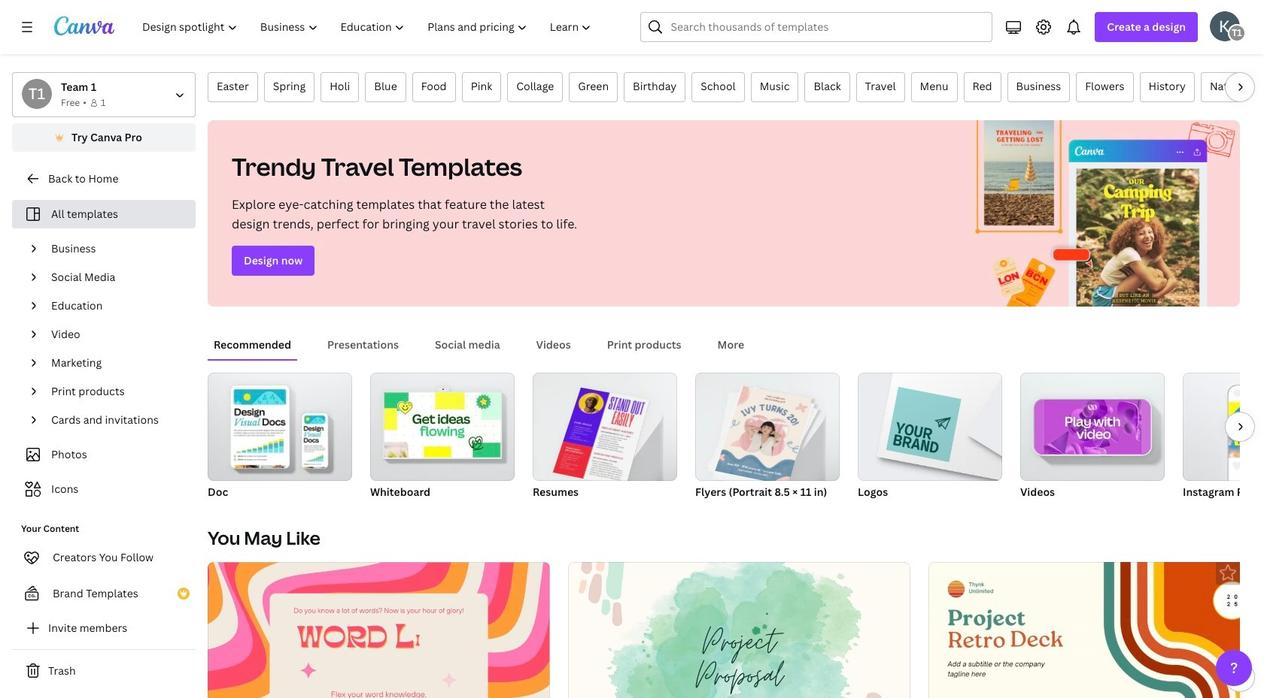 Task type: locate. For each thing, give the bounding box(es) containing it.
top level navigation element
[[132, 12, 605, 42]]

Switch to another team button
[[12, 72, 196, 117]]

1 horizontal spatial team 1 element
[[1228, 24, 1246, 42]]

Search search field
[[671, 13, 983, 41]]

team 1 element
[[1228, 24, 1246, 42], [22, 79, 52, 109]]

flyer (portrait 8.5 × 11 in) image
[[695, 373, 840, 482], [715, 387, 812, 486]]

team 1 image
[[22, 79, 52, 109]]

doc image
[[208, 373, 352, 482], [208, 373, 352, 482]]

trendy travel templates image
[[960, 120, 1240, 307]]

kendall parks image
[[1210, 11, 1240, 41]]

None search field
[[641, 12, 993, 42]]

instagram post (square) image
[[1183, 373, 1264, 482], [1228, 402, 1264, 459]]

whiteboard image
[[370, 373, 515, 482], [384, 393, 501, 458]]

1 vertical spatial team 1 element
[[22, 79, 52, 109]]

video image
[[1020, 373, 1165, 482], [1044, 400, 1141, 455]]

resume image
[[533, 373, 677, 482], [553, 388, 649, 488]]

logo image
[[858, 373, 1002, 482], [886, 387, 961, 463]]

0 horizontal spatial team 1 element
[[22, 79, 52, 109]]



Task type: describe. For each thing, give the bounding box(es) containing it.
team 1 element inside switch to another team button
[[22, 79, 52, 109]]

0 vertical spatial team 1 element
[[1228, 24, 1246, 42]]

beige brown minimal organic creative project presentation image
[[568, 563, 911, 699]]

team 1 image
[[1228, 24, 1246, 42]]



Task type: vqa. For each thing, say whether or not it's contained in the screenshot.
group
no



